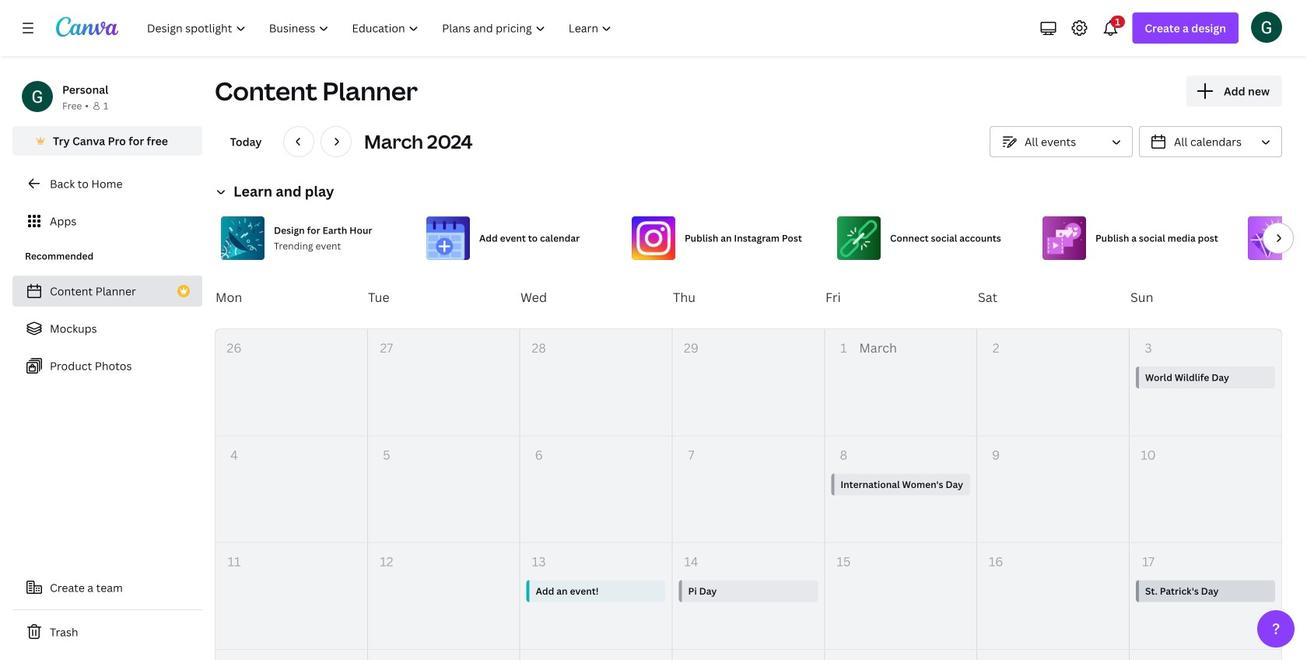 Task type: vqa. For each thing, say whether or not it's contained in the screenshot.
Twitter Post by Fatih Kaya link related to Pink Minimalist Motivational Quote Twitter Post
no



Task type: describe. For each thing, give the bounding box(es) containing it.
saturday column header
[[978, 266, 1130, 329]]

tuesday column header
[[367, 266, 520, 329]]



Task type: locate. For each thing, give the bounding box(es) containing it.
friday column header
[[825, 266, 978, 329]]

greg robinson image
[[1252, 11, 1283, 43]]

sunday column header
[[1130, 266, 1283, 329]]

row
[[215, 266, 1283, 329], [216, 329, 1282, 436], [216, 436, 1282, 543], [216, 543, 1282, 650], [216, 650, 1282, 660]]

monday column header
[[215, 266, 367, 329]]

wednesday column header
[[520, 266, 673, 329]]

list
[[12, 276, 202, 381]]

thursday column header
[[673, 266, 825, 329]]

top level navigation element
[[137, 12, 625, 44]]



